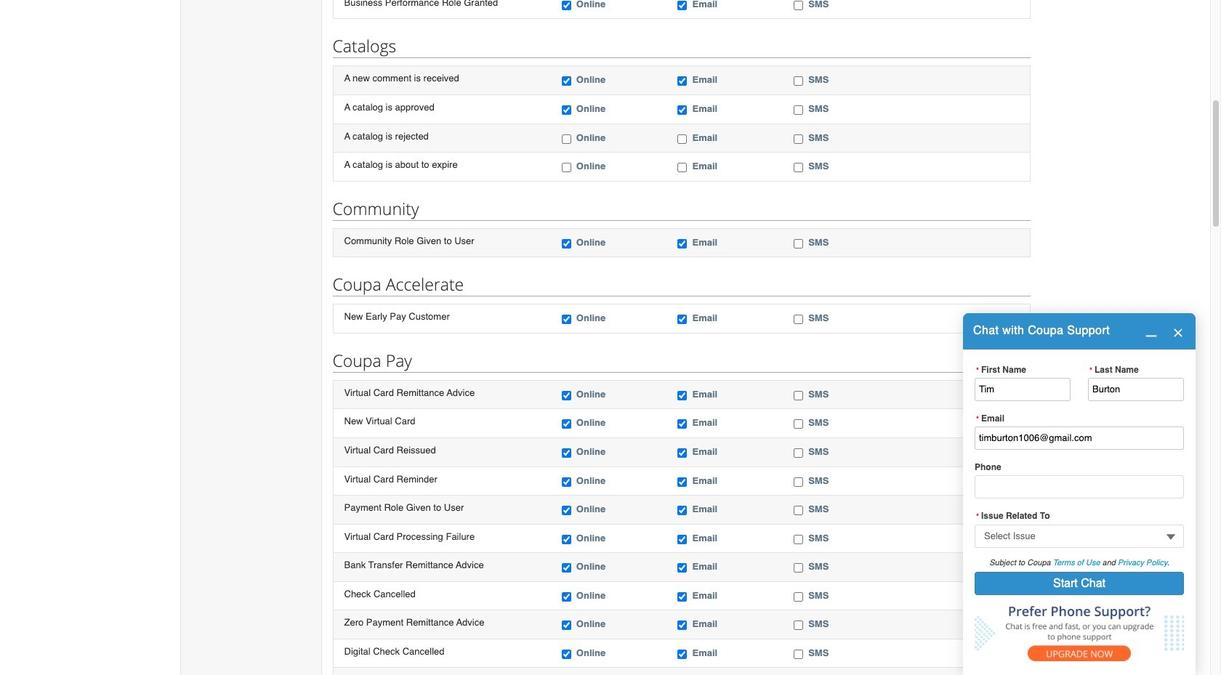 Task type: vqa. For each thing, say whether or not it's contained in the screenshot.
FISCAL REPRESENTATIVES 'link'
no



Task type: describe. For each thing, give the bounding box(es) containing it.
0 horizontal spatial text default image
[[1146, 326, 1158, 338]]



Task type: locate. For each thing, give the bounding box(es) containing it.
None checkbox
[[678, 77, 688, 86], [794, 77, 804, 86], [678, 105, 688, 115], [794, 105, 804, 115], [562, 134, 571, 144], [678, 134, 688, 144], [794, 134, 804, 144], [678, 163, 688, 172], [562, 239, 571, 248], [562, 315, 571, 325], [562, 391, 571, 401], [678, 391, 688, 401], [562, 420, 571, 429], [562, 449, 571, 458], [794, 449, 804, 458], [794, 477, 804, 487], [562, 506, 571, 516], [678, 506, 688, 516], [794, 506, 804, 516], [678, 535, 688, 544], [794, 535, 804, 544], [562, 564, 571, 573], [678, 564, 688, 573], [794, 564, 804, 573], [562, 592, 571, 602], [562, 621, 571, 631], [794, 621, 804, 631], [678, 650, 688, 659], [794, 650, 804, 659], [678, 77, 688, 86], [794, 77, 804, 86], [678, 105, 688, 115], [794, 105, 804, 115], [562, 134, 571, 144], [678, 134, 688, 144], [794, 134, 804, 144], [678, 163, 688, 172], [562, 239, 571, 248], [562, 315, 571, 325], [562, 391, 571, 401], [678, 391, 688, 401], [562, 420, 571, 429], [562, 449, 571, 458], [794, 449, 804, 458], [794, 477, 804, 487], [562, 506, 571, 516], [678, 506, 688, 516], [794, 506, 804, 516], [678, 535, 688, 544], [794, 535, 804, 544], [562, 564, 571, 573], [678, 564, 688, 573], [794, 564, 804, 573], [562, 592, 571, 602], [562, 621, 571, 631], [794, 621, 804, 631], [678, 650, 688, 659], [794, 650, 804, 659]]

None button
[[975, 572, 1185, 596]]

1 horizontal spatial text default image
[[1173, 328, 1185, 339]]

None checkbox
[[562, 1, 571, 10], [678, 1, 688, 10], [794, 1, 804, 10], [562, 77, 571, 86], [562, 105, 571, 115], [562, 163, 571, 172], [794, 163, 804, 172], [678, 239, 688, 248], [794, 239, 804, 248], [678, 315, 688, 325], [794, 315, 804, 325], [794, 391, 804, 401], [678, 420, 688, 429], [794, 420, 804, 429], [678, 449, 688, 458], [562, 477, 571, 487], [678, 477, 688, 487], [562, 535, 571, 544], [678, 592, 688, 602], [794, 592, 804, 602], [678, 621, 688, 631], [562, 650, 571, 659], [562, 1, 571, 10], [678, 1, 688, 10], [794, 1, 804, 10], [562, 77, 571, 86], [562, 105, 571, 115], [562, 163, 571, 172], [794, 163, 804, 172], [678, 239, 688, 248], [794, 239, 804, 248], [678, 315, 688, 325], [794, 315, 804, 325], [794, 391, 804, 401], [678, 420, 688, 429], [794, 420, 804, 429], [678, 449, 688, 458], [562, 477, 571, 487], [678, 477, 688, 487], [562, 535, 571, 544], [678, 592, 688, 602], [794, 592, 804, 602], [678, 621, 688, 631], [562, 650, 571, 659]]

None field
[[975, 525, 1185, 548]]

Select Issue text field
[[975, 525, 1185, 548]]

None text field
[[975, 378, 1071, 402], [1089, 378, 1185, 402], [975, 378, 1071, 402], [1089, 378, 1185, 402]]

dialog
[[964, 313, 1196, 676]]

None telephone field
[[975, 476, 1185, 499]]

text default image
[[1146, 326, 1158, 338], [1173, 328, 1185, 339]]

None text field
[[975, 427, 1185, 450]]



